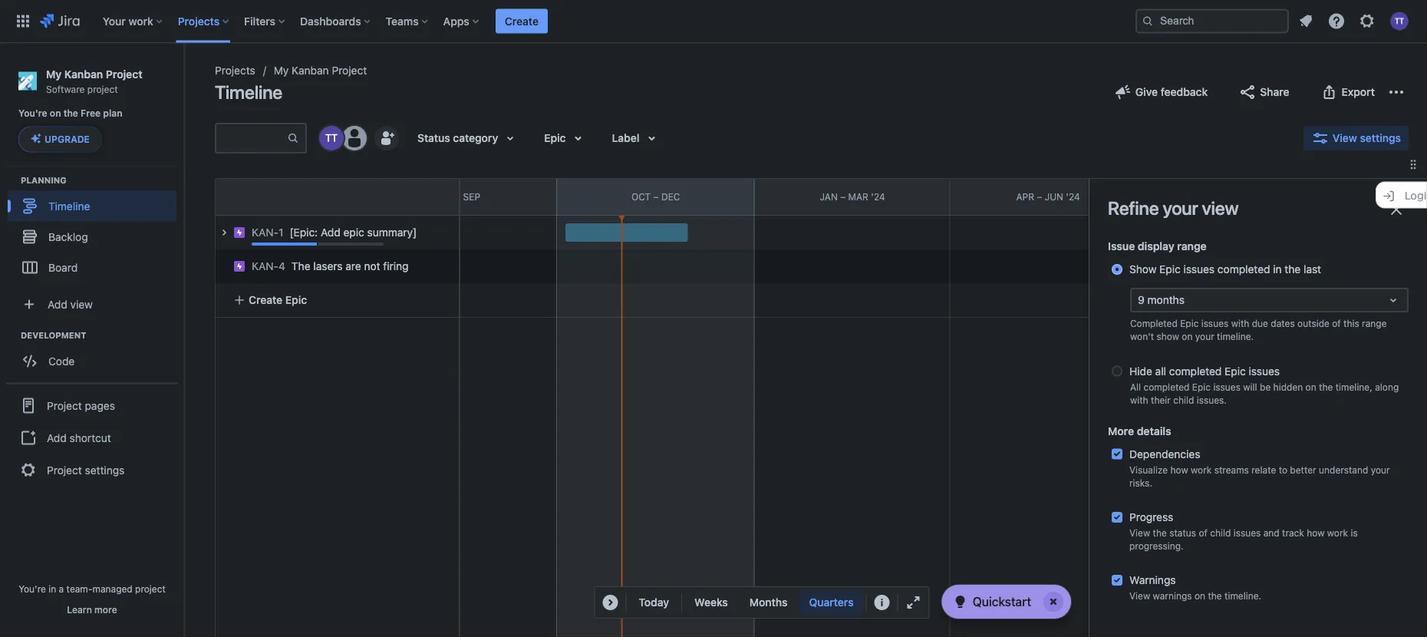 Task type: locate. For each thing, give the bounding box(es) containing it.
2 epic image from the top
[[233, 260, 246, 272]]

project right managed
[[135, 583, 166, 594]]

epic inside popup button
[[544, 132, 566, 144]]

1 '24 from the left
[[871, 191, 885, 202]]

add left epic
[[321, 226, 341, 239]]

my up software
[[46, 68, 62, 80]]

is
[[1351, 528, 1358, 538]]

months
[[1148, 294, 1185, 306]]

0 horizontal spatial with
[[1130, 394, 1149, 405]]

epic inside the all completed epic issues will be hidden on the timeline, along with their child issues.
[[1193, 381, 1211, 392]]

0 horizontal spatial range
[[1177, 240, 1207, 253]]

completed up the "issues." at the right of the page
[[1169, 364, 1222, 377]]

0 vertical spatial child
[[1174, 394, 1194, 405]]

share image
[[1239, 83, 1257, 101]]

1 horizontal spatial range
[[1362, 318, 1387, 329]]

– up show epic issues completed in the last
[[1234, 191, 1239, 202]]

0 horizontal spatial of
[[1199, 528, 1208, 538]]

more details
[[1108, 424, 1172, 437]]

your right understand at the bottom right
[[1371, 464, 1390, 475]]

0 horizontal spatial create
[[249, 294, 283, 306]]

0 vertical spatial range
[[1177, 240, 1207, 253]]

0 horizontal spatial in
[[49, 583, 56, 594]]

category
[[453, 132, 498, 144]]

you're left a
[[19, 583, 46, 594]]

issues left and
[[1234, 528, 1261, 538]]

kan- up kan-4 "link"
[[252, 226, 279, 239]]

kanban inside my kanban project software project
[[64, 68, 103, 80]]

0 horizontal spatial view
[[70, 298, 93, 310]]

0 vertical spatial you're
[[18, 108, 47, 119]]

0 horizontal spatial child
[[1174, 394, 1194, 405]]

of right the status at bottom right
[[1199, 528, 1208, 538]]

1 horizontal spatial project
[[135, 583, 166, 594]]

1 vertical spatial with
[[1130, 394, 1149, 405]]

1 vertical spatial child
[[1211, 528, 1231, 538]]

add inside cell
[[321, 226, 341, 239]]

0 horizontal spatial project
[[87, 83, 118, 94]]

outside
[[1298, 318, 1330, 329]]

settings inside dropdown button
[[1360, 132, 1401, 144]]

add inside 'button'
[[47, 431, 67, 444]]

oct right close icon
[[1410, 191, 1428, 202]]

settings for view settings
[[1360, 132, 1401, 144]]

timeline up backlog
[[48, 199, 90, 212]]

on right show
[[1182, 331, 1193, 342]]

epic image inside cell
[[233, 226, 246, 239]]

give
[[1136, 86, 1158, 98]]

you're up upgrade button
[[18, 108, 47, 119]]

issues inside the all completed epic issues will be hidden on the timeline, along with their child issues.
[[1214, 381, 1241, 392]]

timeline inside the timeline link
[[48, 199, 90, 212]]

child right the status at bottom right
[[1211, 528, 1231, 538]]

0 horizontal spatial how
[[1171, 464, 1189, 475]]

on inside completed epic issues with due dates outside of this range won't show on your timeline.
[[1182, 331, 1193, 342]]

show
[[1157, 331, 1180, 342]]

create down kan-4 "link"
[[249, 294, 283, 306]]

kan- down 'kan-1' link
[[252, 260, 279, 272]]

jira image
[[40, 12, 80, 30], [40, 12, 80, 30]]

1 vertical spatial kan-
[[252, 260, 279, 272]]

settings for project settings
[[85, 464, 125, 476]]

project up add shortcut
[[47, 399, 82, 412]]

your up hide all completed epic issues
[[1196, 331, 1215, 342]]

sep down status category popup button
[[463, 191, 480, 202]]

better
[[1290, 464, 1317, 475]]

jul – sep
[[436, 191, 480, 202], [1215, 191, 1259, 202]]

project up plan
[[106, 68, 142, 80]]

epic image
[[233, 226, 246, 239], [233, 260, 246, 272]]

project up plan
[[87, 83, 118, 94]]

my right projects link
[[274, 64, 289, 77]]

epic
[[343, 226, 364, 239]]

this
[[1344, 318, 1360, 329]]

epic button
[[535, 126, 597, 150]]

issue
[[1108, 240, 1135, 253]]

kanban up software
[[64, 68, 103, 80]]

cell inside the timeline grid
[[215, 216, 459, 249]]

2 horizontal spatial work
[[1328, 528, 1348, 538]]

1 vertical spatial timeline
[[48, 199, 90, 212]]

Search timeline text field
[[216, 124, 287, 152]]

projects up sidebar navigation icon
[[178, 15, 220, 27]]

– right jan
[[841, 191, 846, 202]]

with
[[1232, 318, 1250, 329], [1130, 394, 1149, 405]]

0 vertical spatial timeline
[[215, 81, 282, 103]]

1 jul – sep from the left
[[436, 191, 480, 202]]

work left streams
[[1191, 464, 1212, 475]]

4 – from the left
[[1037, 191, 1043, 202]]

jul
[[436, 191, 453, 202], [1215, 191, 1232, 202]]

sidebar navigation image
[[167, 61, 201, 92]]

the up progressing.
[[1153, 528, 1167, 538]]

0 horizontal spatial timeline
[[48, 199, 90, 212]]

1 horizontal spatial kanban
[[292, 64, 329, 77]]

display
[[1138, 240, 1175, 253]]

None radio
[[1112, 264, 1123, 275]]

1 vertical spatial of
[[1199, 528, 1208, 538]]

0 horizontal spatial jul
[[436, 191, 453, 202]]

projects right sidebar navigation icon
[[215, 64, 255, 77]]

timeline down projects link
[[215, 81, 282, 103]]

range right display
[[1177, 240, 1207, 253]]

your inside dependencies visualize how work streams relate to better understand your risks.
[[1371, 464, 1390, 475]]

with inside the all completed epic issues will be hidden on the timeline, along with their child issues.
[[1130, 394, 1149, 405]]

oct
[[632, 191, 651, 202], [1410, 191, 1428, 202]]

completed up their
[[1144, 381, 1190, 392]]

0 vertical spatial projects
[[178, 15, 220, 27]]

hide
[[1130, 364, 1153, 377]]

on right warnings at bottom right
[[1195, 591, 1206, 601]]

1 vertical spatial add
[[48, 298, 67, 310]]

– left dec
[[654, 191, 659, 202]]

add inside dropdown button
[[48, 298, 67, 310]]

row up kan-1 [epic: add epic summary]
[[216, 179, 459, 216]]

jul – sep up show epic issues completed in the last
[[1215, 191, 1259, 202]]

1 vertical spatial you're
[[19, 583, 46, 594]]

timeline. inside completed epic issues with due dates outside of this range won't show on your timeline.
[[1217, 331, 1254, 342]]

the left last
[[1285, 263, 1301, 276]]

kanban
[[292, 64, 329, 77], [64, 68, 103, 80]]

risks.
[[1130, 478, 1153, 488]]

my kanban project link
[[274, 61, 367, 80]]

epic image for kan-1 [epic: add epic summary]
[[233, 226, 246, 239]]

column header
[[163, 179, 359, 215]]

0 vertical spatial view
[[1333, 132, 1358, 144]]

your up issue display range
[[1163, 197, 1198, 219]]

view right view settings image
[[1333, 132, 1358, 144]]

their
[[1151, 394, 1171, 405]]

view down warnings
[[1130, 591, 1151, 601]]

'24 right 'mar'
[[871, 191, 885, 202]]

timeline link
[[8, 191, 177, 221]]

timeline
[[215, 81, 282, 103], [48, 199, 90, 212]]

software
[[46, 83, 85, 94]]

issues up be
[[1249, 364, 1280, 377]]

settings down export
[[1360, 132, 1401, 144]]

project settings
[[47, 464, 125, 476]]

0 vertical spatial how
[[1171, 464, 1189, 475]]

1 horizontal spatial of
[[1333, 318, 1341, 329]]

epic down months
[[1181, 318, 1199, 329]]

1 vertical spatial completed
[[1169, 364, 1222, 377]]

the
[[292, 260, 311, 272]]

view up show epic issues completed in the last
[[1202, 197, 1239, 219]]

hide all completed epic issues
[[1130, 364, 1280, 377]]

project inside my kanban project software project
[[106, 68, 142, 80]]

last
[[1304, 263, 1322, 276]]

0 vertical spatial view
[[1202, 197, 1239, 219]]

development
[[21, 330, 86, 340]]

1 vertical spatial epic image
[[233, 260, 246, 272]]

completed inside the all completed epic issues will be hidden on the timeline, along with their child issues.
[[1144, 381, 1190, 392]]

2 jul from the left
[[1215, 191, 1232, 202]]

settings inside group
[[85, 464, 125, 476]]

0 vertical spatial work
[[129, 15, 153, 27]]

planning image
[[2, 171, 21, 189]]

epic inside completed epic issues with due dates outside of this range won't show on your timeline.
[[1181, 318, 1199, 329]]

the left timeline,
[[1319, 381, 1333, 392]]

all
[[1156, 364, 1167, 377]]

issues
[[1184, 263, 1215, 276], [1202, 318, 1229, 329], [1249, 364, 1280, 377], [1214, 381, 1241, 392], [1234, 528, 1261, 538]]

– right apr
[[1037, 191, 1043, 202]]

[epic:
[[290, 226, 318, 239]]

create right apps dropdown button
[[505, 15, 539, 27]]

1 vertical spatial timeline.
[[1225, 591, 1262, 601]]

1 horizontal spatial sep
[[1242, 191, 1259, 202]]

work inside dependencies visualize how work streams relate to better understand your risks.
[[1191, 464, 1212, 475]]

jul – sep down status category
[[436, 191, 480, 202]]

timeline. down due at the right of the page
[[1217, 331, 1254, 342]]

1 horizontal spatial how
[[1307, 528, 1325, 538]]

create epic button
[[224, 286, 450, 314]]

on right hidden
[[1306, 381, 1317, 392]]

quarters
[[809, 596, 854, 609]]

1 vertical spatial how
[[1307, 528, 1325, 538]]

2 vertical spatial add
[[47, 431, 67, 444]]

projects inside projects popup button
[[178, 15, 220, 27]]

0 horizontal spatial '24
[[871, 191, 885, 202]]

0 horizontal spatial my
[[46, 68, 62, 80]]

2 vertical spatial completed
[[1144, 381, 1190, 392]]

1 horizontal spatial in
[[1273, 263, 1282, 276]]

of
[[1333, 318, 1341, 329], [1199, 528, 1208, 538]]

issues up the "issues." at the right of the page
[[1214, 381, 1241, 392]]

– down status category
[[455, 191, 461, 202]]

add people image
[[378, 129, 396, 147]]

1 horizontal spatial jul
[[1215, 191, 1232, 202]]

0 horizontal spatial work
[[129, 15, 153, 27]]

details
[[1137, 424, 1172, 437]]

timeline. inside warnings view warnings on the timeline.
[[1225, 591, 1262, 601]]

view inside warnings view warnings on the timeline.
[[1130, 591, 1151, 601]]

status
[[418, 132, 450, 144]]

row group
[[215, 178, 459, 216], [207, 216, 459, 317]]

0 vertical spatial settings
[[1360, 132, 1401, 144]]

view inside dropdown button
[[1333, 132, 1358, 144]]

oct – dec
[[632, 191, 680, 202]]

board link
[[8, 252, 177, 283]]

project
[[332, 64, 367, 77], [106, 68, 142, 80], [47, 399, 82, 412], [47, 464, 82, 476]]

understand
[[1319, 464, 1369, 475]]

0 horizontal spatial oct
[[632, 191, 651, 202]]

2 '24 from the left
[[1066, 191, 1080, 202]]

0 vertical spatial create
[[505, 15, 539, 27]]

with left due at the right of the page
[[1232, 318, 1250, 329]]

how right track
[[1307, 528, 1325, 538]]

1 horizontal spatial create
[[505, 15, 539, 27]]

1 vertical spatial projects
[[215, 64, 255, 77]]

1 vertical spatial project
[[135, 583, 166, 594]]

2 vertical spatial work
[[1328, 528, 1348, 538]]

epic down hide all completed epic issues
[[1193, 381, 1211, 392]]

projects for projects link
[[215, 64, 255, 77]]

you're in a team-managed project
[[19, 583, 166, 594]]

1 horizontal spatial with
[[1232, 318, 1250, 329]]

0 horizontal spatial jul – sep
[[436, 191, 480, 202]]

on inside warnings view warnings on the timeline.
[[1195, 591, 1206, 601]]

terry turtle image
[[319, 126, 344, 150]]

my
[[274, 64, 289, 77], [46, 68, 62, 80]]

banner
[[0, 0, 1428, 43]]

1 vertical spatial create
[[249, 294, 283, 306]]

1 oct from the left
[[632, 191, 651, 202]]

epic down the
[[285, 294, 307, 306]]

oct left dec
[[632, 191, 651, 202]]

free
[[81, 108, 101, 119]]

1 horizontal spatial oct
[[1410, 191, 1428, 202]]

1 vertical spatial view
[[1130, 528, 1151, 538]]

create
[[505, 15, 539, 27], [249, 294, 283, 306]]

1 vertical spatial settings
[[85, 464, 125, 476]]

the inside warnings view warnings on the timeline.
[[1208, 591, 1222, 601]]

1 horizontal spatial '24
[[1066, 191, 1080, 202]]

1 horizontal spatial settings
[[1360, 132, 1401, 144]]

1 you're from the top
[[18, 108, 47, 119]]

all completed epic issues will be hidden on the timeline, along with their child issues.
[[1130, 381, 1399, 405]]

code
[[48, 355, 75, 367]]

1 horizontal spatial my
[[274, 64, 289, 77]]

0 vertical spatial timeline.
[[1217, 331, 1254, 342]]

add shortcut
[[47, 431, 111, 444]]

group
[[6, 382, 178, 491]]

add view
[[48, 298, 93, 310]]

export icon image
[[1320, 83, 1339, 101]]

kanban inside my kanban project link
[[292, 64, 329, 77]]

1 epic image from the top
[[233, 226, 246, 239]]

epic image left 'kan-1' link
[[233, 226, 246, 239]]

timeline. down progress view the status of child issues and track how work is progressing.
[[1225, 591, 1262, 601]]

kan- inside cell
[[252, 226, 279, 239]]

2 kan- from the top
[[252, 260, 279, 272]]

kanban down dashboards
[[292, 64, 329, 77]]

view for warnings
[[1130, 591, 1151, 601]]

1 horizontal spatial work
[[1191, 464, 1212, 475]]

issues inside progress view the status of child issues and track how work is progressing.
[[1234, 528, 1261, 538]]

range right this
[[1362, 318, 1387, 329]]

your
[[1163, 197, 1198, 219], [1196, 331, 1215, 342], [1371, 464, 1390, 475]]

completed up due at the right of the page
[[1218, 263, 1271, 276]]

the
[[63, 108, 78, 119], [1285, 263, 1301, 276], [1319, 381, 1333, 392], [1153, 528, 1167, 538], [1208, 591, 1222, 601]]

2 oct from the left
[[1410, 191, 1428, 202]]

the inside the all completed epic issues will be hidden on the timeline, along with their child issues.
[[1319, 381, 1333, 392]]

1 jul from the left
[[436, 191, 453, 202]]

add
[[321, 226, 341, 239], [48, 298, 67, 310], [47, 431, 67, 444]]

child inside the all completed epic issues will be hidden on the timeline, along with their child issues.
[[1174, 394, 1194, 405]]

in left a
[[49, 583, 56, 594]]

sep up show epic issues completed in the last
[[1242, 191, 1259, 202]]

kan- for 4
[[252, 260, 279, 272]]

my inside my kanban project link
[[274, 64, 289, 77]]

kanban for my kanban project
[[292, 64, 329, 77]]

my inside my kanban project software project
[[46, 68, 62, 80]]

dependencies visualize how work streams relate to better understand your risks.
[[1130, 447, 1390, 488]]

create for create
[[505, 15, 539, 27]]

1 sep from the left
[[463, 191, 480, 202]]

1 vertical spatial row
[[207, 246, 459, 283]]

epic left label
[[544, 132, 566, 144]]

export button
[[1311, 80, 1385, 104]]

settings down add shortcut 'button'
[[85, 464, 125, 476]]

0 vertical spatial add
[[321, 226, 341, 239]]

3 – from the left
[[841, 191, 846, 202]]

0 vertical spatial with
[[1232, 318, 1250, 329]]

create inside button
[[505, 15, 539, 27]]

issues left due at the right of the page
[[1202, 318, 1229, 329]]

jul down status
[[436, 191, 453, 202]]

1 horizontal spatial view
[[1202, 197, 1239, 219]]

sep
[[463, 191, 480, 202], [1242, 191, 1259, 202]]

apps
[[443, 15, 470, 27]]

primary element
[[9, 0, 1136, 43]]

view down 'board' link
[[70, 298, 93, 310]]

how down dependencies
[[1171, 464, 1189, 475]]

None radio
[[1112, 366, 1123, 376]]

epic image inside row
[[233, 260, 246, 272]]

0 vertical spatial project
[[87, 83, 118, 94]]

jul up show epic issues completed in the last
[[1215, 191, 1232, 202]]

Search field
[[1136, 9, 1289, 33]]

timeline,
[[1336, 381, 1373, 392]]

0 vertical spatial kan-
[[252, 226, 279, 239]]

with down all
[[1130, 394, 1149, 405]]

legend image
[[873, 593, 892, 612]]

range inside completed epic issues with due dates outside of this range won't show on your timeline.
[[1362, 318, 1387, 329]]

jan – mar '24
[[820, 191, 885, 202]]

project down dashboards dropdown button
[[332, 64, 367, 77]]

project inside my kanban project software project
[[87, 83, 118, 94]]

check image
[[951, 592, 970, 611]]

2 vertical spatial your
[[1371, 464, 1390, 475]]

0 vertical spatial of
[[1333, 318, 1341, 329]]

–
[[455, 191, 461, 202], [654, 191, 659, 202], [841, 191, 846, 202], [1037, 191, 1043, 202], [1234, 191, 1239, 202]]

0 horizontal spatial settings
[[85, 464, 125, 476]]

1 vertical spatial your
[[1196, 331, 1215, 342]]

2 you're from the top
[[19, 583, 46, 594]]

work inside dropdown button
[[129, 15, 153, 27]]

epic image for kan-4 the lasers are not firing
[[233, 260, 246, 272]]

in
[[1273, 263, 1282, 276], [49, 583, 56, 594]]

open image
[[1385, 291, 1403, 309]]

1 horizontal spatial child
[[1211, 528, 1231, 538]]

view inside progress view the status of child issues and track how work is progressing.
[[1130, 528, 1151, 538]]

of left this
[[1333, 318, 1341, 329]]

work left is
[[1328, 528, 1348, 538]]

the inside progress view the status of child issues and track how work is progressing.
[[1153, 528, 1167, 538]]

in left last
[[1273, 263, 1282, 276]]

work
[[129, 15, 153, 27], [1191, 464, 1212, 475], [1328, 528, 1348, 538]]

child right their
[[1174, 394, 1194, 405]]

view
[[1333, 132, 1358, 144], [1130, 528, 1151, 538], [1130, 591, 1151, 601]]

epic image left kan-4 "link"
[[233, 260, 246, 272]]

work right your
[[129, 15, 153, 27]]

kan-1 link
[[252, 225, 284, 240]]

2 vertical spatial view
[[1130, 591, 1151, 601]]

settings
[[1360, 132, 1401, 144], [85, 464, 125, 476]]

cell
[[215, 216, 459, 249]]

0 vertical spatial epic image
[[233, 226, 246, 239]]

view for progress
[[1130, 528, 1151, 538]]

create inside button
[[249, 294, 283, 306]]

enter full screen image
[[905, 593, 923, 612]]

track
[[1283, 528, 1305, 538]]

how
[[1171, 464, 1189, 475], [1307, 528, 1325, 538]]

child inside progress view the status of child issues and track how work is progressing.
[[1211, 528, 1231, 538]]

the right warnings at bottom right
[[1208, 591, 1222, 601]]

you're on the free plan
[[18, 108, 122, 119]]

add left the shortcut
[[47, 431, 67, 444]]

1 horizontal spatial jul – sep
[[1215, 191, 1259, 202]]

0 horizontal spatial kanban
[[64, 68, 103, 80]]

cell containing kan-1
[[215, 216, 459, 249]]

close image
[[1388, 200, 1406, 219]]

1 vertical spatial work
[[1191, 464, 1212, 475]]

view down progress
[[1130, 528, 1151, 538]]

row down kan-1 [epic: add epic summary]
[[207, 246, 459, 283]]

1 vertical spatial range
[[1362, 318, 1387, 329]]

1 vertical spatial view
[[70, 298, 93, 310]]

5 – from the left
[[1234, 191, 1239, 202]]

1 kan- from the top
[[252, 226, 279, 239]]

show child issues image
[[215, 223, 233, 242]]

row
[[216, 179, 459, 216], [207, 246, 459, 283]]

group containing project pages
[[6, 382, 178, 491]]

0 horizontal spatial sep
[[463, 191, 480, 202]]

add up development
[[48, 298, 67, 310]]

'24 for jan – mar '24
[[871, 191, 885, 202]]

'24 right jun
[[1066, 191, 1080, 202]]

learn
[[67, 604, 92, 615]]

kan- inside row
[[252, 260, 279, 272]]



Task type: describe. For each thing, give the bounding box(es) containing it.
appswitcher icon image
[[14, 12, 32, 30]]

row containing kan-4
[[207, 246, 459, 283]]

are
[[346, 260, 361, 272]]

warnings
[[1153, 591, 1192, 601]]

view settings button
[[1304, 126, 1409, 150]]

completed
[[1130, 318, 1178, 329]]

add view button
[[9, 289, 175, 320]]

today
[[639, 596, 669, 609]]

refine
[[1108, 197, 1159, 219]]

work inside progress view the status of child issues and track how work is progressing.
[[1328, 528, 1348, 538]]

warnings
[[1130, 574, 1176, 586]]

settings image
[[1358, 12, 1377, 30]]

1 vertical spatial in
[[49, 583, 56, 594]]

firing
[[383, 260, 409, 272]]

oct for oct
[[1410, 191, 1428, 202]]

on up upgrade button
[[50, 108, 61, 119]]

label
[[612, 132, 640, 144]]

row group containing kan-1
[[207, 216, 459, 317]]

be
[[1260, 381, 1271, 392]]

not
[[364, 260, 380, 272]]

1
[[279, 226, 284, 239]]

oct for oct – dec
[[632, 191, 651, 202]]

warnings view warnings on the timeline.
[[1130, 574, 1262, 601]]

filters
[[244, 15, 276, 27]]

unassigned image
[[342, 126, 367, 150]]

upgrade
[[45, 134, 90, 145]]

view settings image
[[1311, 129, 1330, 147]]

project down add shortcut
[[47, 464, 82, 476]]

view inside dropdown button
[[70, 298, 93, 310]]

apps button
[[439, 9, 485, 33]]

how inside progress view the status of child issues and track how work is progressing.
[[1307, 528, 1325, 538]]

create epic
[[249, 294, 307, 306]]

with inside completed epic issues with due dates outside of this range won't show on your timeline.
[[1232, 318, 1250, 329]]

backlog
[[48, 230, 88, 243]]

of inside progress view the status of child issues and track how work is progressing.
[[1199, 528, 1208, 538]]

status category
[[418, 132, 498, 144]]

give feedback
[[1136, 86, 1208, 98]]

show
[[1130, 263, 1157, 276]]

projects button
[[173, 9, 235, 33]]

apr – jun '24
[[1017, 191, 1080, 202]]

relate
[[1252, 464, 1277, 475]]

your
[[103, 15, 126, 27]]

create for create epic
[[249, 294, 283, 306]]

you're for you're in a team-managed project
[[19, 583, 46, 594]]

team-
[[66, 583, 92, 594]]

months button
[[740, 590, 797, 615]]

jan
[[820, 191, 838, 202]]

my for my kanban project software project
[[46, 68, 62, 80]]

kan-4 the lasers are not firing
[[252, 260, 409, 272]]

learn more
[[67, 604, 117, 615]]

0 vertical spatial row
[[216, 179, 459, 216]]

create button
[[496, 9, 548, 33]]

view settings
[[1333, 132, 1401, 144]]

the left 'free'
[[63, 108, 78, 119]]

give feedback button
[[1105, 80, 1217, 104]]

4
[[279, 260, 285, 272]]

mar
[[848, 191, 869, 202]]

your work button
[[98, 9, 169, 33]]

today button
[[630, 590, 679, 615]]

0 vertical spatial in
[[1273, 263, 1282, 276]]

'24 for apr – jun '24
[[1066, 191, 1080, 202]]

add for add shortcut
[[47, 431, 67, 444]]

more
[[94, 604, 117, 615]]

issues inside completed epic issues with due dates outside of this range won't show on your timeline.
[[1202, 318, 1229, 329]]

status category button
[[408, 126, 529, 150]]

progress
[[1130, 511, 1174, 523]]

issues.
[[1197, 394, 1227, 405]]

planning group
[[8, 174, 183, 287]]

kan- for 1
[[252, 226, 279, 239]]

my kanban project software project
[[46, 68, 142, 94]]

search image
[[1142, 15, 1154, 27]]

jun
[[1045, 191, 1064, 202]]

my kanban project
[[274, 64, 367, 77]]

due
[[1252, 318, 1269, 329]]

upgrade button
[[19, 127, 101, 151]]

your profile and settings image
[[1391, 12, 1409, 30]]

weeks button
[[685, 590, 737, 615]]

column header inside the timeline grid
[[163, 179, 359, 215]]

help image
[[1328, 12, 1346, 30]]

9
[[1138, 294, 1145, 306]]

export
[[1342, 86, 1375, 98]]

my for my kanban project
[[274, 64, 289, 77]]

teams button
[[381, 9, 434, 33]]

weeks
[[695, 596, 728, 609]]

epic inside button
[[285, 294, 307, 306]]

0 vertical spatial your
[[1163, 197, 1198, 219]]

dashboards button
[[296, 9, 377, 33]]

managed
[[92, 583, 133, 594]]

your inside completed epic issues with due dates outside of this range won't show on your timeline.
[[1196, 331, 1215, 342]]

progressing.
[[1130, 541, 1184, 551]]

banner containing your work
[[0, 0, 1428, 43]]

along
[[1375, 381, 1399, 392]]

refine your view
[[1108, 197, 1239, 219]]

planning
[[21, 175, 67, 185]]

dashboards
[[300, 15, 361, 27]]

filters button
[[240, 9, 291, 33]]

board
[[48, 261, 78, 274]]

1 horizontal spatial timeline
[[215, 81, 282, 103]]

development group
[[8, 329, 183, 381]]

projects for projects popup button
[[178, 15, 220, 27]]

pages
[[85, 399, 115, 412]]

2 jul – sep from the left
[[1215, 191, 1259, 202]]

label button
[[603, 126, 670, 150]]

feedback
[[1161, 86, 1208, 98]]

0 vertical spatial completed
[[1218, 263, 1271, 276]]

streams
[[1215, 464, 1249, 475]]

summary]
[[367, 226, 417, 239]]

teams
[[386, 15, 419, 27]]

show epic issues completed in the last
[[1130, 263, 1322, 276]]

2 – from the left
[[654, 191, 659, 202]]

timeline grid
[[163, 178, 1428, 637]]

hidden
[[1274, 381, 1303, 392]]

add for add view
[[48, 298, 67, 310]]

2 sep from the left
[[1242, 191, 1259, 202]]

dependencies
[[1130, 447, 1201, 460]]

9 months
[[1138, 294, 1185, 306]]

backlog link
[[8, 221, 177, 252]]

notifications image
[[1297, 12, 1315, 30]]

how inside dependencies visualize how work streams relate to better understand your risks.
[[1171, 464, 1189, 475]]

your work
[[103, 15, 153, 27]]

of inside completed epic issues with due dates outside of this range won't show on your timeline.
[[1333, 318, 1341, 329]]

quickstart button
[[942, 585, 1071, 619]]

dec
[[662, 191, 680, 202]]

1 – from the left
[[455, 191, 461, 202]]

issues up months
[[1184, 263, 1215, 276]]

you're for you're on the free plan
[[18, 108, 47, 119]]

project pages link
[[6, 389, 178, 422]]

on inside the all completed epic issues will be hidden on the timeline, along with their child issues.
[[1306, 381, 1317, 392]]

share
[[1260, 86, 1290, 98]]

epic up will
[[1225, 364, 1246, 377]]

dismiss quickstart image
[[1041, 589, 1066, 614]]

epic down issue display range
[[1160, 263, 1181, 276]]

apr
[[1017, 191, 1035, 202]]

plan
[[103, 108, 122, 119]]

development image
[[2, 326, 21, 344]]

quarters button
[[800, 590, 863, 615]]

kanban for my kanban project software project
[[64, 68, 103, 80]]



Task type: vqa. For each thing, say whether or not it's contained in the screenshot.
category
yes



